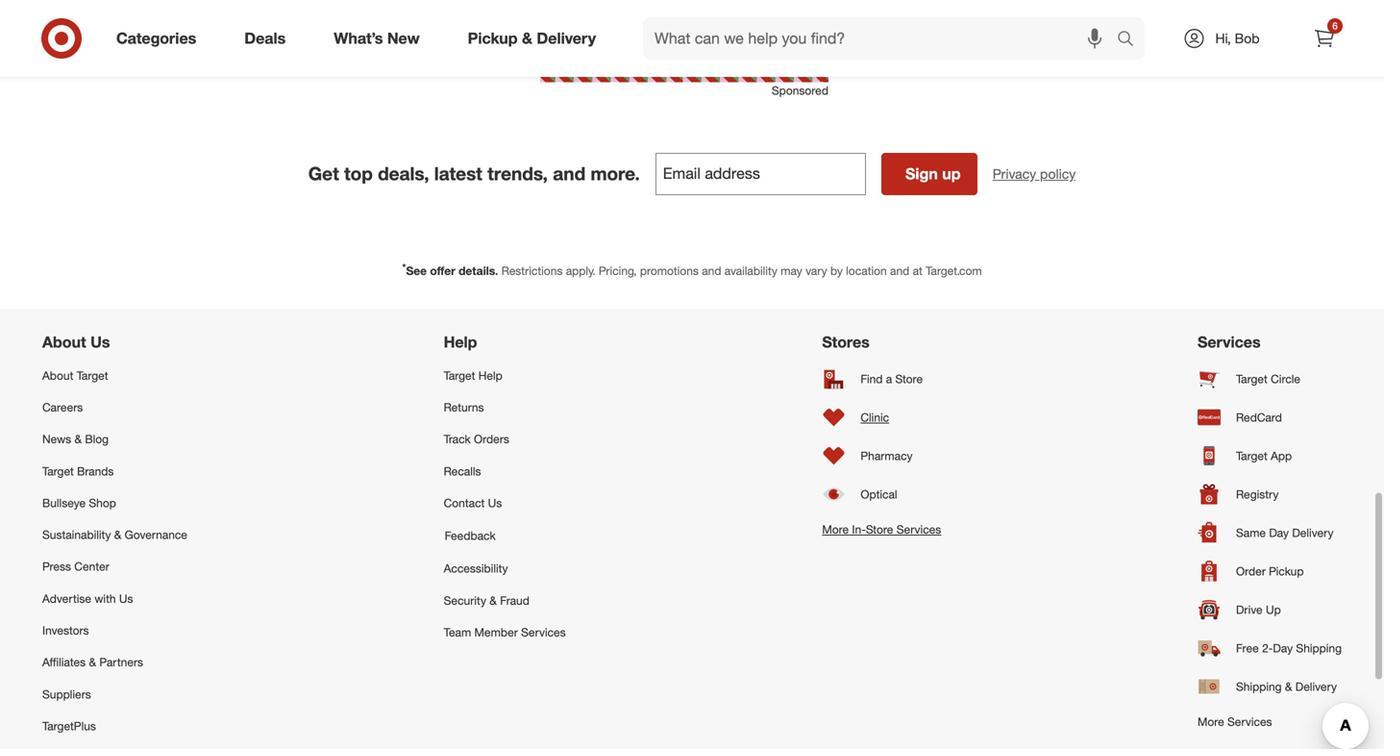 Task type: describe. For each thing, give the bounding box(es) containing it.
delivery for same day delivery
[[1293, 525, 1334, 540]]

redcard
[[1237, 410, 1283, 424]]

& for security
[[490, 593, 497, 608]]

target circle
[[1237, 371, 1301, 386]]

what's new link
[[318, 17, 444, 60]]

about for about us
[[42, 333, 86, 351]]

& for sustainability
[[114, 528, 121, 542]]

at
[[913, 263, 923, 278]]

1 vertical spatial help
[[479, 368, 503, 383]]

free 2-day shipping
[[1237, 641, 1342, 655]]

bullseye
[[42, 496, 86, 510]]

& for pickup
[[522, 29, 533, 48]]

partners
[[99, 655, 143, 669]]

details.
[[459, 263, 498, 278]]

target app
[[1237, 448, 1292, 463]]

team member services
[[444, 625, 566, 639]]

1 horizontal spatial and
[[702, 263, 722, 278]]

target app link
[[1198, 436, 1342, 475]]

affiliates & partners
[[42, 655, 143, 669]]

affiliates & partners link
[[42, 646, 187, 678]]

blog
[[85, 432, 109, 446]]

day inside "link"
[[1270, 525, 1289, 540]]

redcard link
[[1198, 398, 1342, 436]]

fraud
[[500, 593, 530, 608]]

more in-store services
[[822, 522, 942, 536]]

shipping inside free 2-day shipping link
[[1297, 641, 1342, 655]]

investors link
[[42, 614, 187, 646]]

pharmacy
[[861, 448, 913, 463]]

recalls
[[444, 464, 481, 478]]

sustainability & governance link
[[42, 519, 187, 551]]

store for in-
[[866, 522, 894, 536]]

sign
[[906, 164, 938, 183]]

sustainability
[[42, 528, 111, 542]]

circle
[[1271, 371, 1301, 386]]

returns link
[[444, 391, 566, 423]]

stores
[[822, 333, 870, 351]]

member
[[475, 625, 518, 639]]

policy
[[1040, 165, 1076, 182]]

optical link
[[822, 475, 942, 513]]

about target link
[[42, 360, 187, 391]]

0 horizontal spatial help
[[444, 333, 477, 351]]

news
[[42, 432, 71, 446]]

up
[[1266, 602, 1281, 617]]

recalls link
[[444, 455, 566, 487]]

What can we help you find? suggestions appear below search field
[[643, 17, 1122, 60]]

target help
[[444, 368, 503, 383]]

about target
[[42, 368, 108, 383]]

security & fraud
[[444, 593, 530, 608]]

shipping & delivery
[[1237, 679, 1337, 694]]

by
[[831, 263, 843, 278]]

sponsored
[[772, 83, 829, 98]]

services down fraud at the left bottom
[[521, 625, 566, 639]]

* see offer details. restrictions apply. pricing, promotions and availability may vary by location and at target.com
[[402, 261, 982, 278]]

what's
[[334, 29, 383, 48]]

2 vertical spatial us
[[119, 591, 133, 606]]

availability
[[725, 263, 778, 278]]

drive
[[1237, 602, 1263, 617]]

target.com
[[926, 263, 982, 278]]

registry
[[1237, 487, 1279, 501]]

6
[[1333, 20, 1338, 32]]

about us
[[42, 333, 110, 351]]

& for news
[[75, 432, 82, 446]]

team
[[444, 625, 471, 639]]

us for about us
[[90, 333, 110, 351]]

investors
[[42, 623, 89, 638]]

offer
[[430, 263, 456, 278]]

clinic
[[861, 410, 890, 424]]

new
[[387, 29, 420, 48]]

more in-store services link
[[822, 513, 942, 545]]

security & fraud link
[[444, 585, 566, 616]]

may
[[781, 263, 803, 278]]

contact
[[444, 496, 485, 510]]

returns
[[444, 400, 484, 414]]

news & blog
[[42, 432, 109, 446]]

target brands
[[42, 464, 114, 478]]

security
[[444, 593, 487, 608]]

careers
[[42, 400, 83, 414]]

2-
[[1263, 641, 1274, 655]]

about for about target
[[42, 368, 73, 383]]

0 horizontal spatial pickup
[[468, 29, 518, 48]]

hi, bob
[[1216, 30, 1260, 47]]

targetplus
[[42, 719, 96, 733]]

registry link
[[1198, 475, 1342, 513]]

order pickup
[[1237, 564, 1304, 578]]

1 vertical spatial day
[[1273, 641, 1293, 655]]

same day delivery
[[1237, 525, 1334, 540]]

find a store link
[[822, 360, 942, 398]]

target for target brands
[[42, 464, 74, 478]]

press center
[[42, 559, 109, 574]]

contact us
[[444, 496, 502, 510]]

more.
[[591, 162, 640, 185]]

app
[[1271, 448, 1292, 463]]

shipping & delivery link
[[1198, 667, 1342, 706]]



Task type: locate. For each thing, give the bounding box(es) containing it.
find
[[861, 371, 883, 386]]

drive up link
[[1198, 590, 1342, 629]]

suppliers
[[42, 687, 91, 701]]

0 horizontal spatial store
[[866, 522, 894, 536]]

advertise with us
[[42, 591, 133, 606]]

affiliates
[[42, 655, 86, 669]]

0 horizontal spatial more
[[822, 522, 849, 536]]

delivery inside "link"
[[1293, 525, 1334, 540]]

up
[[943, 164, 961, 183]]

and left more.
[[553, 162, 586, 185]]

0 vertical spatial help
[[444, 333, 477, 351]]

shipping up "shipping & delivery"
[[1297, 641, 1342, 655]]

search button
[[1109, 17, 1155, 63]]

about up the 'careers'
[[42, 368, 73, 383]]

bob
[[1235, 30, 1260, 47]]

None text field
[[656, 153, 866, 195]]

search
[[1109, 31, 1155, 50]]

more for more in-store services
[[822, 522, 849, 536]]

day right free
[[1273, 641, 1293, 655]]

what's new
[[334, 29, 420, 48]]

more down shipping & delivery link
[[1198, 714, 1225, 729]]

us for contact us
[[488, 496, 502, 510]]

top
[[344, 162, 373, 185]]

delivery for pickup & delivery
[[537, 29, 596, 48]]

services down the optical link
[[897, 522, 942, 536]]

trends,
[[488, 162, 548, 185]]

pickup right order
[[1269, 564, 1304, 578]]

accessibility link
[[444, 553, 566, 585]]

store right a at the right
[[896, 371, 923, 386]]

about up the about target
[[42, 333, 86, 351]]

vary
[[806, 263, 828, 278]]

latest
[[434, 162, 483, 185]]

more left in-
[[822, 522, 849, 536]]

with
[[95, 591, 116, 606]]

same
[[1237, 525, 1266, 540]]

1 vertical spatial about
[[42, 368, 73, 383]]

target up the returns
[[444, 368, 475, 383]]

target
[[77, 368, 108, 383], [444, 368, 475, 383], [1237, 371, 1268, 386], [1237, 448, 1268, 463], [42, 464, 74, 478]]

restrictions
[[502, 263, 563, 278]]

sign up
[[906, 164, 961, 183]]

day right same
[[1270, 525, 1289, 540]]

target down about us at the top left of page
[[77, 368, 108, 383]]

bullseye shop link
[[42, 487, 187, 519]]

0 vertical spatial store
[[896, 371, 923, 386]]

delivery for shipping & delivery
[[1296, 679, 1337, 694]]

us right "with"
[[119, 591, 133, 606]]

us right contact on the left of the page
[[488, 496, 502, 510]]

order pickup link
[[1198, 552, 1342, 590]]

find a store
[[861, 371, 923, 386]]

0 horizontal spatial us
[[90, 333, 110, 351]]

target for target circle
[[1237, 371, 1268, 386]]

store
[[896, 371, 923, 386], [866, 522, 894, 536]]

track orders link
[[444, 423, 566, 455]]

1 horizontal spatial more
[[1198, 714, 1225, 729]]

delivery
[[537, 29, 596, 48], [1293, 525, 1334, 540], [1296, 679, 1337, 694]]

optical
[[861, 487, 898, 501]]

services
[[1198, 333, 1261, 351], [897, 522, 942, 536], [521, 625, 566, 639], [1228, 714, 1273, 729]]

press center link
[[42, 551, 187, 583]]

& for shipping
[[1285, 679, 1293, 694]]

target for target app
[[1237, 448, 1268, 463]]

2 horizontal spatial and
[[890, 263, 910, 278]]

target help link
[[444, 360, 566, 391]]

store for a
[[896, 371, 923, 386]]

news & blog link
[[42, 423, 187, 455]]

us
[[90, 333, 110, 351], [488, 496, 502, 510], [119, 591, 133, 606]]

suppliers link
[[42, 678, 187, 710]]

sustainability & governance
[[42, 528, 187, 542]]

1 vertical spatial store
[[866, 522, 894, 536]]

0 vertical spatial pickup
[[468, 29, 518, 48]]

location
[[846, 263, 887, 278]]

drive up
[[1237, 602, 1281, 617]]

target brands link
[[42, 455, 187, 487]]

shipping
[[1297, 641, 1342, 655], [1237, 679, 1282, 694]]

1 vertical spatial more
[[1198, 714, 1225, 729]]

targetplus link
[[42, 710, 187, 742]]

0 vertical spatial delivery
[[537, 29, 596, 48]]

0 vertical spatial day
[[1270, 525, 1289, 540]]

team member services link
[[444, 616, 566, 648]]

track orders
[[444, 432, 510, 446]]

target down news
[[42, 464, 74, 478]]

& for affiliates
[[89, 655, 96, 669]]

0 vertical spatial about
[[42, 333, 86, 351]]

0 vertical spatial us
[[90, 333, 110, 351]]

governance
[[125, 528, 187, 542]]

target left circle
[[1237, 371, 1268, 386]]

1 horizontal spatial help
[[479, 368, 503, 383]]

deals link
[[228, 17, 310, 60]]

privacy policy link
[[993, 164, 1076, 183]]

services up 'target circle' at the right
[[1198, 333, 1261, 351]]

pricing,
[[599, 263, 637, 278]]

2 vertical spatial delivery
[[1296, 679, 1337, 694]]

shipping up the 'more services' link
[[1237, 679, 1282, 694]]

press
[[42, 559, 71, 574]]

deals,
[[378, 162, 429, 185]]

pharmacy link
[[822, 436, 942, 475]]

advertise
[[42, 591, 91, 606]]

1 about from the top
[[42, 333, 86, 351]]

1 vertical spatial shipping
[[1237, 679, 1282, 694]]

1 horizontal spatial pickup
[[1269, 564, 1304, 578]]

services down shipping & delivery link
[[1228, 714, 1273, 729]]

shop
[[89, 496, 116, 510]]

advertise with us link
[[42, 583, 187, 614]]

in-
[[852, 522, 866, 536]]

*
[[402, 261, 406, 273]]

store down the optical link
[[866, 522, 894, 536]]

and left at at top right
[[890, 263, 910, 278]]

us up about target link
[[90, 333, 110, 351]]

pickup right new
[[468, 29, 518, 48]]

2 horizontal spatial us
[[488, 496, 502, 510]]

same day delivery link
[[1198, 513, 1342, 552]]

get top deals, latest trends, and more.
[[308, 162, 640, 185]]

and left availability
[[702, 263, 722, 278]]

center
[[74, 559, 109, 574]]

0 vertical spatial more
[[822, 522, 849, 536]]

categories
[[116, 29, 196, 48]]

promotions
[[640, 263, 699, 278]]

1 horizontal spatial store
[[896, 371, 923, 386]]

advertisement region
[[540, 0, 829, 82]]

target circle link
[[1198, 360, 1342, 398]]

0 horizontal spatial and
[[553, 162, 586, 185]]

pickup & delivery link
[[452, 17, 620, 60]]

1 horizontal spatial us
[[119, 591, 133, 606]]

pickup & delivery
[[468, 29, 596, 48]]

see
[[406, 263, 427, 278]]

1 vertical spatial us
[[488, 496, 502, 510]]

2 about from the top
[[42, 368, 73, 383]]

0 horizontal spatial shipping
[[1237, 679, 1282, 694]]

1 vertical spatial delivery
[[1293, 525, 1334, 540]]

0 vertical spatial shipping
[[1297, 641, 1342, 655]]

day
[[1270, 525, 1289, 540], [1273, 641, 1293, 655]]

help up 'returns' link
[[479, 368, 503, 383]]

bullseye shop
[[42, 496, 116, 510]]

target left the app
[[1237, 448, 1268, 463]]

shipping inside shipping & delivery link
[[1237, 679, 1282, 694]]

help
[[444, 333, 477, 351], [479, 368, 503, 383]]

target for target help
[[444, 368, 475, 383]]

clinic link
[[822, 398, 942, 436]]

deals
[[244, 29, 286, 48]]

careers link
[[42, 391, 187, 423]]

hi,
[[1216, 30, 1231, 47]]

more services link
[[1198, 706, 1342, 738]]

help up target help
[[444, 333, 477, 351]]

1 horizontal spatial shipping
[[1297, 641, 1342, 655]]

1 vertical spatial pickup
[[1269, 564, 1304, 578]]

more for more services
[[1198, 714, 1225, 729]]

feedback button
[[444, 519, 566, 553]]

a
[[886, 371, 892, 386]]



Task type: vqa. For each thing, say whether or not it's contained in the screenshot.
Pay related to Target
no



